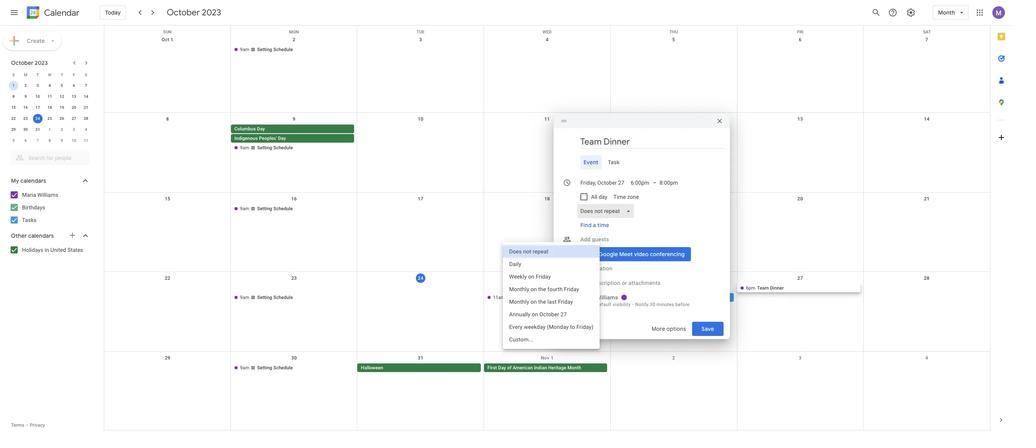 Task type: locate. For each thing, give the bounding box(es) containing it.
0 horizontal spatial 28
[[84, 117, 88, 121]]

time
[[614, 194, 626, 200]]

13
[[72, 94, 76, 99], [798, 117, 803, 122]]

williams
[[37, 192, 58, 198], [597, 295, 618, 301]]

1 horizontal spatial 27
[[798, 276, 803, 282]]

month right settings menu icon
[[938, 9, 955, 16]]

5 setting from the top
[[257, 366, 272, 371]]

2 horizontal spatial 9
[[293, 117, 296, 122]]

calendar element
[[25, 5, 79, 22]]

privacy
[[30, 423, 45, 429]]

1 vertical spatial williams
[[597, 295, 618, 301]]

5 inside grid
[[673, 37, 675, 43]]

27
[[72, 117, 76, 121], [798, 276, 803, 282]]

7 down 31 element
[[37, 139, 39, 143]]

29 inside grid
[[165, 356, 170, 361]]

1 right nov
[[551, 356, 554, 361]]

2 vertical spatial 6
[[24, 139, 27, 143]]

my calendars
[[11, 178, 46, 185]]

4 schedule from the top
[[273, 295, 293, 301]]

1 vertical spatial 13
[[798, 117, 803, 122]]

tab list
[[991, 26, 1012, 410], [560, 155, 724, 170]]

30 for 1
[[23, 128, 28, 132]]

row containing 1
[[7, 80, 92, 91]]

20 inside grid
[[798, 196, 803, 202]]

to element
[[653, 180, 657, 186]]

14 for sun
[[924, 117, 930, 122]]

2 horizontal spatial 8
[[166, 117, 169, 122]]

setting inside cell
[[257, 145, 272, 151]]

22
[[11, 117, 16, 121], [165, 276, 170, 282]]

progress
[[507, 295, 526, 301]]

setting
[[257, 47, 272, 52], [257, 145, 272, 151], [257, 206, 272, 212], [257, 295, 272, 301], [257, 366, 272, 371]]

0 vertical spatial maria
[[22, 192, 36, 198]]

1 horizontal spatial 21
[[924, 196, 930, 202]]

9 for october 2023
[[24, 94, 27, 99]]

0 horizontal spatial 21
[[84, 105, 88, 110]]

Search for people text field
[[16, 151, 85, 165]]

1 horizontal spatial 12
[[671, 117, 677, 122]]

14 for october 2023
[[84, 94, 88, 99]]

14 inside 'row group'
[[84, 94, 88, 99]]

day up peoples'
[[257, 127, 265, 132]]

0 vertical spatial williams
[[37, 192, 58, 198]]

2 vertical spatial 8
[[49, 139, 51, 143]]

calendars up in
[[28, 233, 54, 240]]

0 vertical spatial 30
[[23, 128, 28, 132]]

2 inside november 2 element
[[61, 128, 63, 132]]

Start time text field
[[631, 178, 650, 188]]

6 down fri
[[799, 37, 802, 43]]

0 vertical spatial 21
[[84, 105, 88, 110]]

day for columbus
[[257, 127, 265, 132]]

5
[[673, 37, 675, 43], [61, 83, 63, 88], [12, 139, 15, 143]]

0 vertical spatial 22
[[11, 117, 16, 121]]

2 vertical spatial day
[[498, 366, 506, 371]]

1 vertical spatial 5
[[61, 83, 63, 88]]

11 inside grid
[[545, 117, 550, 122]]

2 vertical spatial 30
[[291, 356, 297, 361]]

a
[[593, 222, 596, 229]]

0 vertical spatial 10
[[35, 94, 40, 99]]

18 element
[[45, 103, 54, 113]]

0 horizontal spatial 29
[[11, 128, 16, 132]]

30 inside grid
[[291, 356, 297, 361]]

31 for nov 1
[[418, 356, 424, 361]]

november 11 element
[[81, 136, 91, 146]]

1 right oct
[[171, 37, 173, 43]]

day inside button
[[498, 366, 506, 371]]

6 down the 30 element
[[24, 139, 27, 143]]

14 inside grid
[[924, 117, 930, 122]]

0 vertical spatial 24
[[35, 117, 40, 121]]

3
[[419, 37, 422, 43], [37, 83, 39, 88], [73, 128, 75, 132], [799, 356, 802, 361]]

time zone button
[[611, 190, 643, 204]]

1 cell
[[7, 80, 20, 91]]

30 inside october 2023 grid
[[23, 128, 28, 132]]

row containing sun
[[104, 26, 990, 35]]

november 10 element
[[69, 136, 79, 146]]

4 setting schedule from the top
[[257, 295, 293, 301]]

setting for 23
[[257, 295, 272, 301]]

0 vertical spatial 27
[[72, 117, 76, 121]]

1pm onboarding
[[620, 206, 655, 212]]

williams down "my calendars" dropdown button at the left top
[[37, 192, 58, 198]]

1 setting schedule from the top
[[257, 47, 293, 52]]

12 for october 2023
[[60, 94, 64, 99]]

7 down sat
[[926, 37, 928, 43]]

wed
[[543, 30, 552, 35]]

t
[[36, 73, 39, 77], [61, 73, 63, 77]]

november 3 element
[[69, 125, 79, 135]]

0 horizontal spatial 9
[[24, 94, 27, 99]]

month
[[938, 9, 955, 16], [568, 366, 581, 371]]

0 vertical spatial 29
[[11, 128, 16, 132]]

maria williams up the birthdays
[[22, 192, 58, 198]]

9
[[24, 94, 27, 99], [293, 117, 296, 122], [61, 139, 63, 143]]

0 horizontal spatial 12
[[60, 94, 64, 99]]

1 horizontal spatial 18
[[545, 196, 550, 202]]

s up 1 'cell'
[[12, 73, 15, 77]]

0 horizontal spatial october 2023
[[11, 59, 48, 67]]

october 2023 up m
[[11, 59, 48, 67]]

birthdays
[[22, 205, 45, 211]]

31 inside october 2023 grid
[[35, 128, 40, 132]]

5 down the thu
[[673, 37, 675, 43]]

9 up 16 element
[[24, 94, 27, 99]]

1 vertical spatial month
[[568, 366, 581, 371]]

november 2 element
[[57, 125, 67, 135]]

calendar heading
[[43, 7, 79, 18]]

my calendars list
[[2, 189, 98, 227]]

20
[[72, 105, 76, 110], [798, 196, 803, 202]]

1 setting from the top
[[257, 47, 272, 52]]

s
[[12, 73, 15, 77], [85, 73, 87, 77]]

annually on october 27 option
[[503, 309, 600, 321]]

0 vertical spatial october
[[167, 7, 200, 18]]

other calendars
[[11, 233, 54, 240]]

0 vertical spatial 6
[[799, 37, 802, 43]]

10
[[35, 94, 40, 99], [418, 117, 424, 122], [72, 139, 76, 143]]

maria down description
[[581, 295, 595, 301]]

november 8 element
[[45, 136, 54, 146]]

setting schedule for 23
[[257, 295, 293, 301]]

8
[[12, 94, 15, 99], [166, 117, 169, 122], [49, 139, 51, 143]]

12 up 19
[[60, 94, 64, 99]]

calendar
[[44, 7, 79, 18]]

1 horizontal spatial 14
[[924, 117, 930, 122]]

Add title and time text field
[[581, 136, 724, 148]]

2 horizontal spatial 11
[[545, 117, 550, 122]]

1 vertical spatial 31
[[418, 356, 424, 361]]

16
[[23, 105, 28, 110], [291, 196, 297, 202]]

2 9am from the top
[[240, 145, 249, 151]]

0 vertical spatial 16
[[23, 105, 28, 110]]

calendars right my
[[20, 178, 46, 185]]

13 element
[[69, 92, 79, 102]]

1 vertical spatial 11
[[545, 117, 550, 122]]

my
[[11, 178, 19, 185]]

1 horizontal spatial s
[[85, 73, 87, 77]]

0 horizontal spatial 23
[[23, 117, 28, 121]]

1 vertical spatial maria
[[581, 295, 595, 301]]

0 vertical spatial 31
[[35, 128, 40, 132]]

october 2023 up sun
[[167, 7, 221, 18]]

schedule for 23
[[273, 295, 293, 301]]

9am inside cell
[[240, 145, 249, 151]]

0 vertical spatial calendars
[[20, 178, 46, 185]]

1 vertical spatial calendars
[[28, 233, 54, 240]]

1 horizontal spatial 7
[[85, 83, 87, 88]]

0 horizontal spatial 18
[[48, 105, 52, 110]]

1 horizontal spatial 30
[[291, 356, 297, 361]]

grid containing oct 1
[[104, 26, 990, 432]]

halloween
[[361, 366, 383, 371]]

heritage
[[548, 366, 567, 371]]

3 setting schedule from the top
[[257, 206, 293, 212]]

default visibility
[[596, 302, 631, 308]]

1 schedule from the top
[[273, 47, 293, 52]]

0 vertical spatial 28
[[84, 117, 88, 121]]

cell
[[104, 45, 231, 55], [357, 45, 484, 55], [484, 45, 611, 55], [737, 45, 864, 55], [104, 125, 231, 153], [231, 125, 358, 153], [357, 125, 484, 153], [484, 125, 611, 153], [611, 125, 737, 153], [737, 125, 864, 153], [104, 205, 231, 214], [484, 205, 611, 214], [737, 205, 864, 214], [104, 284, 231, 303], [864, 284, 990, 303], [104, 364, 231, 373], [611, 364, 737, 373], [737, 364, 864, 373]]

6
[[799, 37, 802, 43], [73, 83, 75, 88], [24, 139, 27, 143]]

0 horizontal spatial 17
[[35, 105, 40, 110]]

5 setting schedule from the top
[[257, 366, 293, 371]]

0 vertical spatial 8
[[12, 94, 15, 99]]

nov
[[541, 356, 550, 361]]

columbus day indigenous peoples' day
[[234, 127, 286, 141]]

29 inside october 2023 grid
[[11, 128, 16, 132]]

1 horizontal spatial 29
[[165, 356, 170, 361]]

2023
[[202, 7, 221, 18], [35, 59, 48, 67]]

1 up '15' element
[[12, 83, 15, 88]]

1 vertical spatial 30
[[650, 302, 655, 308]]

0 vertical spatial month
[[938, 9, 955, 16]]

24, today element
[[33, 114, 42, 124]]

28
[[84, 117, 88, 121], [924, 276, 930, 282]]

maria inside my calendars list
[[22, 192, 36, 198]]

day right peoples'
[[278, 136, 286, 141]]

month inside dropdown button
[[938, 9, 955, 16]]

october 2023 grid
[[7, 69, 92, 146]]

american
[[513, 366, 533, 371]]

1 horizontal spatial 20
[[798, 196, 803, 202]]

11 inside 11 'element'
[[48, 94, 52, 99]]

10 inside grid
[[418, 117, 424, 122]]

november 5 element
[[9, 136, 18, 146]]

13 inside october 2023 grid
[[72, 94, 76, 99]]

1 horizontal spatial 11
[[84, 139, 88, 143]]

1 horizontal spatial 23
[[291, 276, 297, 282]]

2 s from the left
[[85, 73, 87, 77]]

schedule inside row
[[273, 47, 293, 52]]

27 inside october 2023 grid
[[72, 117, 76, 121]]

0 horizontal spatial 30
[[23, 128, 28, 132]]

9 up columbus day "button"
[[293, 117, 296, 122]]

grid
[[104, 26, 990, 432]]

31 up halloween "button" at the bottom left
[[418, 356, 424, 361]]

2 vertical spatial 11
[[84, 139, 88, 143]]

24
[[35, 117, 40, 121], [418, 276, 424, 282]]

16 inside october 2023 grid
[[23, 105, 28, 110]]

9am inside row
[[240, 47, 249, 52]]

11
[[48, 94, 52, 99], [545, 117, 550, 122], [84, 139, 88, 143]]

1 horizontal spatial 22
[[165, 276, 170, 282]]

0 horizontal spatial tab list
[[560, 155, 724, 170]]

0 horizontal spatial –
[[25, 423, 29, 429]]

1 vertical spatial 22
[[165, 276, 170, 282]]

1 vertical spatial 29
[[165, 356, 170, 361]]

october up sun
[[167, 7, 200, 18]]

0 horizontal spatial t
[[36, 73, 39, 77]]

1 horizontal spatial day
[[278, 136, 286, 141]]

5 schedule from the top
[[273, 366, 293, 371]]

25 up monthly on the fourth friday option
[[545, 276, 550, 282]]

default
[[596, 302, 612, 308]]

12 inside october 2023 grid
[[60, 94, 64, 99]]

21 inside october 2023 grid
[[84, 105, 88, 110]]

5 9am from the top
[[240, 366, 249, 371]]

1 horizontal spatial 24
[[418, 276, 424, 282]]

12
[[60, 94, 64, 99], [671, 117, 677, 122]]

None field
[[577, 204, 637, 218]]

williams up default
[[597, 295, 618, 301]]

0 vertical spatial october 2023
[[167, 7, 221, 18]]

november 1 element
[[45, 125, 54, 135]]

6 down f
[[73, 83, 75, 88]]

onboarding
[[631, 206, 655, 212]]

31
[[35, 128, 40, 132], [418, 356, 424, 361]]

maria williams up default
[[581, 295, 618, 301]]

12 element
[[57, 92, 67, 102]]

notify 30 minutes before
[[635, 302, 690, 308]]

17 inside grid
[[418, 196, 424, 202]]

0 horizontal spatial 7
[[37, 139, 39, 143]]

12 inside grid
[[671, 117, 677, 122]]

t left f
[[61, 73, 63, 77]]

main drawer image
[[9, 8, 19, 17]]

0 horizontal spatial 5
[[12, 139, 15, 143]]

november 7 element
[[33, 136, 42, 146]]

2 setting from the top
[[257, 145, 272, 151]]

day
[[599, 194, 608, 200]]

25 down the 18 element
[[48, 117, 52, 121]]

13 for october 2023
[[72, 94, 76, 99]]

1 horizontal spatial maria
[[581, 295, 595, 301]]

3 setting from the top
[[257, 206, 272, 212]]

1 down 25 element
[[49, 128, 51, 132]]

day left the of
[[498, 366, 506, 371]]

9 down november 2 element
[[61, 139, 63, 143]]

24 inside 24, today element
[[35, 117, 40, 121]]

0 vertical spatial 7
[[926, 37, 928, 43]]

0 horizontal spatial 8
[[12, 94, 15, 99]]

1 horizontal spatial t
[[61, 73, 63, 77]]

october
[[167, 7, 200, 18], [11, 59, 33, 67]]

1 horizontal spatial 15
[[165, 196, 170, 202]]

1 horizontal spatial –
[[653, 180, 657, 186]]

6 inside grid
[[799, 37, 802, 43]]

maria up the birthdays
[[22, 192, 36, 198]]

1 vertical spatial 15
[[165, 196, 170, 202]]

2 t from the left
[[61, 73, 63, 77]]

12 up add title and time text field
[[671, 117, 677, 122]]

– right terms
[[25, 423, 29, 429]]

cell containing columbus day
[[231, 125, 358, 153]]

nov 1
[[541, 356, 554, 361]]

0 horizontal spatial 2023
[[35, 59, 48, 67]]

weekly on friday option
[[503, 271, 600, 283]]

16 element
[[21, 103, 30, 113]]

october up m
[[11, 59, 33, 67]]

row group
[[7, 80, 92, 146]]

None search field
[[0, 148, 98, 165]]

5 up 12 element
[[61, 83, 63, 88]]

1 horizontal spatial month
[[938, 9, 955, 16]]

row group containing 1
[[7, 80, 92, 146]]

2 horizontal spatial 10
[[418, 117, 424, 122]]

31 inside grid
[[418, 356, 424, 361]]

– left end time 'text box'
[[653, 180, 657, 186]]

1
[[171, 37, 173, 43], [12, 83, 15, 88], [49, 128, 51, 132], [551, 356, 554, 361]]

0 vertical spatial day
[[257, 127, 265, 132]]

23
[[23, 117, 28, 121], [291, 276, 297, 282]]

17
[[35, 105, 40, 110], [418, 196, 424, 202]]

task button
[[605, 155, 623, 170]]

s right f
[[85, 73, 87, 77]]

calendars
[[20, 178, 46, 185], [28, 233, 54, 240]]

15
[[11, 105, 16, 110], [165, 196, 170, 202]]

time
[[598, 222, 609, 229]]

9 for sun
[[293, 117, 296, 122]]

1 vertical spatial 23
[[291, 276, 297, 282]]

description
[[592, 280, 621, 287]]

21 element
[[81, 103, 91, 113]]

row
[[104, 26, 990, 35], [104, 33, 990, 113], [7, 69, 92, 80], [7, 80, 92, 91], [7, 91, 92, 102], [7, 102, 92, 113], [104, 113, 990, 193], [7, 113, 92, 124], [7, 124, 92, 135], [7, 135, 92, 146], [104, 193, 990, 272], [104, 272, 990, 352], [104, 352, 990, 432]]

29 for 1
[[11, 128, 16, 132]]

setting schedule
[[257, 47, 293, 52], [257, 145, 293, 151], [257, 206, 293, 212], [257, 295, 293, 301], [257, 366, 293, 371]]

14 element
[[81, 92, 91, 102]]

other
[[11, 233, 27, 240]]

0 horizontal spatial 16
[[23, 105, 28, 110]]

1 inside 'element'
[[49, 128, 51, 132]]

0 vertical spatial 17
[[35, 105, 40, 110]]

mon
[[289, 30, 299, 35]]

3 schedule from the top
[[273, 206, 293, 212]]

month right 'heritage'
[[568, 366, 581, 371]]

0 horizontal spatial 15
[[11, 105, 16, 110]]

maria williams inside my calendars list
[[22, 192, 58, 198]]

1 horizontal spatial 8
[[49, 139, 51, 143]]

0 vertical spatial 15
[[11, 105, 16, 110]]

6pm
[[746, 286, 756, 291]]

0 vertical spatial 5
[[673, 37, 675, 43]]

25
[[48, 117, 52, 121], [545, 276, 550, 282]]

1 vertical spatial 18
[[545, 196, 550, 202]]

4 9am from the top
[[240, 295, 249, 301]]

oct 1
[[162, 37, 173, 43]]

1 vertical spatial 17
[[418, 196, 424, 202]]

10 element
[[33, 92, 42, 102]]

t left w
[[36, 73, 39, 77]]

0 vertical spatial 18
[[48, 105, 52, 110]]

calendars for other calendars
[[28, 233, 54, 240]]

privacy link
[[30, 423, 45, 429]]

29
[[11, 128, 16, 132], [165, 356, 170, 361]]

4 setting from the top
[[257, 295, 272, 301]]

does not repeat option
[[503, 246, 600, 258]]

9 inside grid
[[293, 117, 296, 122]]

0 vertical spatial 2023
[[202, 7, 221, 18]]

task
[[608, 159, 620, 166]]

27 inside grid
[[798, 276, 803, 282]]

10 for october 2023
[[35, 94, 40, 99]]

0 vertical spatial 25
[[48, 117, 52, 121]]

1 9am from the top
[[240, 47, 249, 52]]

5 down "29" element
[[12, 139, 15, 143]]

2 schedule from the top
[[273, 145, 293, 151]]

31 down 24, today element
[[35, 128, 40, 132]]

3 9am from the top
[[240, 206, 249, 212]]

1 vertical spatial 16
[[291, 196, 297, 202]]

7 up 14 element
[[85, 83, 87, 88]]

30
[[23, 128, 28, 132], [650, 302, 655, 308], [291, 356, 297, 361]]

–
[[653, 180, 657, 186], [25, 423, 29, 429]]

25 element
[[45, 114, 54, 124]]



Task type: vqa. For each thing, say whether or not it's contained in the screenshot.
12 related to Sun
yes



Task type: describe. For each thing, give the bounding box(es) containing it.
20 element
[[69, 103, 79, 113]]

deadline
[[629, 295, 648, 301]]

18 inside grid
[[545, 196, 550, 202]]

find a time
[[581, 222, 609, 229]]

description or attachments
[[592, 280, 661, 287]]

check
[[527, 295, 540, 301]]

m
[[24, 73, 27, 77]]

event button
[[581, 155, 602, 170]]

2 vertical spatial 5
[[12, 139, 15, 143]]

visibility
[[613, 302, 631, 308]]

1 t from the left
[[36, 73, 39, 77]]

row containing 5
[[7, 135, 92, 146]]

1st deadline button
[[611, 294, 734, 302]]

24 cell
[[32, 113, 44, 124]]

sun
[[163, 30, 172, 35]]

1 horizontal spatial 2023
[[202, 7, 221, 18]]

9am for 30
[[240, 366, 249, 371]]

first day of american indian heritage month
[[488, 366, 581, 371]]

12 for sun
[[671, 117, 677, 122]]

1 vertical spatial october
[[11, 59, 33, 67]]

11 for october 2023
[[48, 94, 52, 99]]

w
[[48, 73, 52, 77]]

0 vertical spatial –
[[653, 180, 657, 186]]

1 vertical spatial maria williams
[[581, 295, 618, 301]]

event
[[584, 159, 599, 166]]

calendars for my calendars
[[20, 178, 46, 185]]

columbus day button
[[231, 125, 354, 134]]

11 for sun
[[545, 117, 550, 122]]

my calendars button
[[2, 175, 98, 187]]

of
[[507, 366, 512, 371]]

day for first
[[498, 366, 506, 371]]

terms link
[[11, 423, 24, 429]]

1 s from the left
[[12, 73, 15, 77]]

1 vertical spatial 2023
[[35, 59, 48, 67]]

create
[[27, 37, 45, 44]]

find
[[581, 222, 592, 229]]

1pm
[[620, 206, 629, 212]]

sat
[[923, 30, 931, 35]]

22 element
[[9, 114, 18, 124]]

1 vertical spatial day
[[278, 136, 286, 141]]

15 inside october 2023 grid
[[11, 105, 16, 110]]

attachments
[[629, 280, 661, 287]]

1 horizontal spatial 10
[[72, 139, 76, 143]]

tasks
[[22, 217, 37, 224]]

7 inside grid
[[926, 37, 928, 43]]

schedule for 2
[[273, 47, 293, 52]]

williams inside my calendars list
[[37, 192, 58, 198]]

f
[[73, 73, 75, 77]]

or
[[622, 280, 627, 287]]

zone
[[628, 194, 639, 200]]

2 setting schedule from the top
[[257, 145, 293, 151]]

setting for 16
[[257, 206, 272, 212]]

9 inside november 9 element
[[61, 139, 63, 143]]

11am progress check
[[493, 295, 540, 301]]

10 for sun
[[418, 117, 424, 122]]

1 vertical spatial october 2023
[[11, 59, 48, 67]]

daily option
[[503, 258, 600, 271]]

8 for october 2023
[[12, 94, 15, 99]]

15 element
[[9, 103, 18, 113]]

End time text field
[[660, 178, 679, 188]]

setting for 30
[[257, 366, 272, 371]]

9am for 16
[[240, 206, 249, 212]]

22 inside october 2023 grid
[[11, 117, 16, 121]]

settings menu image
[[907, 8, 916, 17]]

states
[[68, 247, 83, 253]]

location button
[[577, 262, 724, 276]]

holidays
[[22, 247, 43, 253]]

in
[[45, 247, 49, 253]]

schedule for 16
[[273, 206, 293, 212]]

1st deadline
[[621, 295, 648, 301]]

9am for 2
[[240, 47, 249, 52]]

2 vertical spatial 7
[[37, 139, 39, 143]]

holidays in united states
[[22, 247, 83, 253]]

Start date text field
[[581, 178, 625, 188]]

add
[[581, 237, 591, 243]]

26
[[60, 117, 64, 121]]

find a time button
[[577, 218, 613, 233]]

oct
[[162, 37, 169, 43]]

month button
[[933, 3, 969, 22]]

united
[[50, 247, 66, 253]]

25 inside grid
[[545, 276, 550, 282]]

add guests button
[[577, 233, 724, 247]]

monthly on the last friday option
[[503, 296, 600, 309]]

fri
[[797, 30, 804, 35]]

setting schedule for 30
[[257, 366, 293, 371]]

time zone
[[614, 194, 639, 200]]

30 for nov 1
[[291, 356, 297, 361]]

dinner
[[770, 286, 784, 291]]

29 element
[[9, 125, 18, 135]]

1 vertical spatial –
[[25, 423, 29, 429]]

monthly on the fourth friday option
[[503, 283, 600, 296]]

1 vertical spatial 7
[[85, 83, 87, 88]]

1 horizontal spatial tab list
[[991, 26, 1012, 410]]

guests
[[592, 237, 609, 243]]

indian
[[534, 366, 547, 371]]

columbus
[[234, 127, 256, 132]]

1 inside 'cell'
[[12, 83, 15, 88]]

28 element
[[81, 114, 91, 124]]

peoples'
[[259, 136, 277, 141]]

1 horizontal spatial 16
[[291, 196, 297, 202]]

setting schedule for 2
[[257, 47, 293, 52]]

schedule for 30
[[273, 366, 293, 371]]

first
[[488, 366, 497, 371]]

row containing oct 1
[[104, 33, 990, 113]]

all day
[[591, 194, 608, 200]]

month inside button
[[568, 366, 581, 371]]

location
[[592, 266, 613, 272]]

20 inside 'row group'
[[72, 105, 76, 110]]

1st
[[621, 295, 628, 301]]

thu
[[670, 30, 678, 35]]

today button
[[100, 3, 126, 22]]

1 horizontal spatial october 2023
[[167, 7, 221, 18]]

row containing s
[[7, 69, 92, 80]]

terms – privacy
[[11, 423, 45, 429]]

31 for 1
[[35, 128, 40, 132]]

tab list containing event
[[560, 155, 724, 170]]

today
[[105, 9, 121, 16]]

11 element
[[45, 92, 54, 102]]

8 for sun
[[166, 117, 169, 122]]

13 for sun
[[798, 117, 803, 122]]

add guests
[[581, 237, 609, 243]]

team
[[757, 286, 769, 291]]

30 element
[[21, 125, 30, 135]]

6pm team dinner
[[746, 286, 784, 291]]

19
[[60, 105, 64, 110]]

indigenous peoples' day button
[[231, 134, 354, 143]]

23 inside grid
[[291, 276, 297, 282]]

17 element
[[33, 103, 42, 113]]

1 horizontal spatial 28
[[924, 276, 930, 282]]

november 6 element
[[21, 136, 30, 146]]

8 inside november 8 element
[[49, 139, 51, 143]]

recurrence list box
[[503, 242, 600, 350]]

every weekday (monday to friday) option
[[503, 321, 600, 334]]

notify
[[635, 302, 649, 308]]

schedule inside cell
[[273, 145, 293, 151]]

19 element
[[57, 103, 67, 113]]

1 horizontal spatial 5
[[61, 83, 63, 88]]

25 inside october 2023 grid
[[48, 117, 52, 121]]

1 vertical spatial 24
[[418, 276, 424, 282]]

26 element
[[57, 114, 67, 124]]

setting schedule for 16
[[257, 206, 293, 212]]

11am
[[493, 295, 505, 301]]

create button
[[3, 31, 61, 50]]

first day of american indian heritage month button
[[484, 364, 608, 373]]

17 inside october 2023 grid
[[35, 105, 40, 110]]

setting for 2
[[257, 47, 272, 52]]

18 inside october 2023 grid
[[48, 105, 52, 110]]

indigenous
[[234, 136, 258, 141]]

27 element
[[69, 114, 79, 124]]

29 for nov 1
[[165, 356, 170, 361]]

before
[[676, 302, 690, 308]]

23 element
[[21, 114, 30, 124]]

minutes
[[657, 302, 674, 308]]

other calendars button
[[2, 230, 98, 242]]

9am for 23
[[240, 295, 249, 301]]

november 9 element
[[57, 136, 67, 146]]

custom... option
[[503, 334, 600, 346]]

28 inside october 2023 grid
[[84, 117, 88, 121]]

23 inside grid
[[23, 117, 28, 121]]

terms
[[11, 423, 24, 429]]

1 vertical spatial 6
[[73, 83, 75, 88]]

tue
[[417, 30, 425, 35]]

add other calendars image
[[68, 232, 76, 240]]

1 vertical spatial 21
[[924, 196, 930, 202]]

november 4 element
[[81, 125, 91, 135]]

2 horizontal spatial 30
[[650, 302, 655, 308]]

31 element
[[33, 125, 42, 135]]

all
[[591, 194, 598, 200]]

halloween button
[[357, 364, 481, 373]]

11 inside november 11 element
[[84, 139, 88, 143]]



